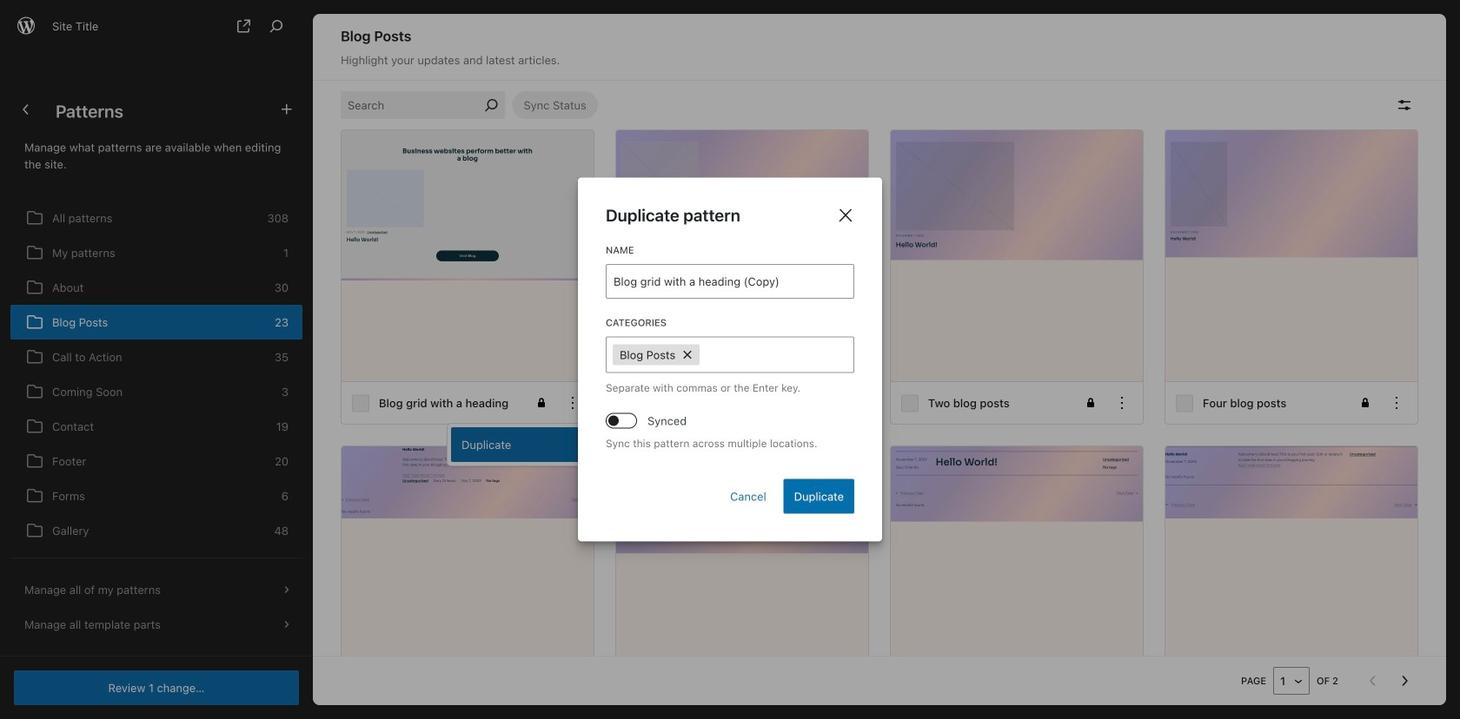 Task type: describe. For each thing, give the bounding box(es) containing it.
My pattern text field
[[606, 264, 855, 299]]

close image
[[835, 205, 856, 226]]



Task type: vqa. For each thing, say whether or not it's contained in the screenshot.
DRAFT A NEW PAGE image
no



Task type: locate. For each thing, give the bounding box(es) containing it.
group
[[451, 428, 583, 462]]

document
[[578, 178, 882, 542]]

menu item
[[451, 428, 583, 462]]

remove item image
[[677, 344, 698, 365]]



